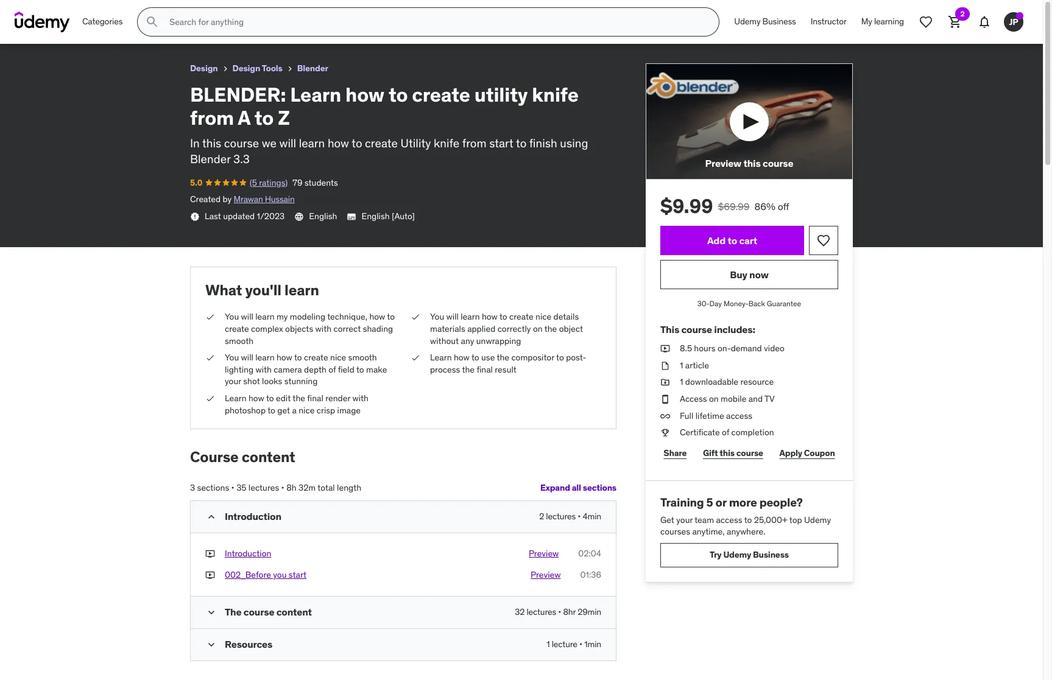 Task type: describe. For each thing, give the bounding box(es) containing it.
1 horizontal spatial (5
[[250, 177, 257, 188]]

blender: for blender: learn how to create utility knife from a to z
[[10, 5, 58, 18]]

0 vertical spatial business
[[763, 16, 796, 27]]

nice for the
[[536, 312, 552, 323]]

share
[[664, 448, 687, 459]]

smooth inside you will learn how to create nice smooth lighting with camera depth of field to make your shot looks stunning
[[348, 352, 377, 363]]

english for english
[[309, 211, 337, 222]]

the up result
[[497, 352, 509, 363]]

demand
[[731, 343, 762, 354]]

blender inside blender: learn how to create utility knife from a to z in this course we will learn how to create utility knife from start to finish using blender 3.3
[[190, 152, 231, 166]]

0 vertical spatial (5 ratings)
[[36, 21, 74, 32]]

xsmall image for learn how to use the compositor to post- process the final result
[[411, 352, 420, 364]]

blender: learn how to create utility knife from a to z in this course we will learn how to create utility knife from start to finish using blender 3.3
[[190, 82, 588, 166]]

updated
[[223, 211, 255, 222]]

knife for blender: learn how to create utility knife from a to z
[[183, 5, 207, 18]]

what you'll learn
[[205, 281, 319, 299]]

preview inside button
[[705, 157, 742, 169]]

xsmall image for you will learn how to create nice details materials applied correctly on the object without any unwrapping
[[411, 312, 420, 323]]

shot
[[243, 376, 260, 387]]

how inside you will learn how to create nice details materials applied correctly on the object without any unwrapping
[[482, 312, 498, 323]]

length
[[337, 483, 361, 494]]

on-
[[718, 343, 731, 354]]

learn for you will learn my modeling technique, how to create complex objects with correct shading smooth
[[255, 312, 275, 323]]

top
[[790, 515, 802, 526]]

utility for blender: learn how to create utility knife from a to z in this course we will learn how to create utility knife from start to finish using blender 3.3
[[475, 82, 528, 107]]

xsmall image for full lifetime access
[[660, 410, 670, 422]]

how inside learn how to use the compositor to post- process the final result
[[454, 352, 470, 363]]

field
[[338, 364, 354, 375]]

$9.99
[[660, 194, 713, 219]]

with inside you will learn my modeling technique, how to create complex objects with correct shading smooth
[[315, 323, 332, 334]]

money-
[[724, 299, 749, 308]]

1 vertical spatial business
[[753, 550, 789, 561]]

buy
[[730, 268, 747, 281]]

0 vertical spatial wishlist image
[[919, 15, 933, 29]]

xsmall image right tools
[[285, 64, 295, 74]]

• for the course content
[[558, 607, 561, 618]]

xsmall image for you will learn my modeling technique, how to create complex objects with correct shading smooth
[[205, 312, 215, 323]]

to right field
[[356, 364, 364, 375]]

lecture
[[552, 639, 578, 650]]

image
[[337, 405, 361, 416]]

0 vertical spatial 79
[[79, 21, 89, 32]]

learning
[[874, 16, 904, 27]]

you have alerts image
[[1016, 12, 1024, 19]]

includes:
[[714, 324, 755, 336]]

start inside blender: learn how to create utility knife from a to z in this course we will learn how to create utility knife from start to finish using blender 3.3
[[489, 136, 513, 150]]

2 vertical spatial udemy
[[723, 550, 751, 561]]

1 introduction from the top
[[225, 511, 281, 523]]

course
[[190, 448, 239, 467]]

30-day money-back guarantee
[[697, 299, 801, 308]]

completion
[[731, 427, 774, 438]]

back
[[749, 299, 765, 308]]

1 horizontal spatial ratings)
[[259, 177, 288, 188]]

z for blender: learn how to create utility knife from a to z in this course we will learn how to create utility knife from start to finish using blender 3.3
[[278, 106, 290, 131]]

will for you will learn how to create nice smooth lighting with camera depth of field to make your shot looks stunning
[[241, 352, 253, 363]]

a
[[292, 405, 297, 416]]

compositor
[[511, 352, 554, 363]]

guarantee
[[767, 299, 801, 308]]

8hr
[[563, 607, 576, 618]]

to inside you will learn my modeling technique, how to create complex objects with correct shading smooth
[[387, 312, 395, 323]]

• left 8h 32m
[[281, 483, 284, 494]]

0 vertical spatial lectures
[[248, 483, 279, 494]]

1 vertical spatial 5.0
[[190, 177, 202, 188]]

2 vertical spatial from
[[462, 136, 487, 150]]

course inside button
[[763, 157, 794, 169]]

without
[[430, 335, 459, 346]]

to inside the training 5 or more people? get your team access to 25,000+ top udemy courses anytime, anywhere.
[[744, 515, 752, 526]]

preview this course
[[705, 157, 794, 169]]

by
[[223, 194, 232, 205]]

tv
[[765, 394, 775, 405]]

2 introduction from the top
[[225, 548, 271, 559]]

access inside the training 5 or more people? get your team access to 25,000+ top udemy courses anytime, anywhere.
[[716, 515, 742, 526]]

how inside you will learn how to create nice smooth lighting with camera depth of field to make your shot looks stunning
[[277, 352, 292, 363]]

to left finish at the right top of page
[[516, 136, 527, 150]]

the right process
[[462, 364, 475, 375]]

86%
[[755, 201, 776, 213]]

4min
[[583, 511, 601, 522]]

blender: learn how to create utility knife from a to z
[[10, 5, 259, 18]]

start inside button
[[289, 570, 306, 581]]

my learning link
[[854, 7, 911, 37]]

article
[[685, 360, 709, 371]]

design for design tools
[[233, 63, 260, 74]]

1 vertical spatial 79
[[293, 177, 303, 188]]

shopping cart with 2 items image
[[948, 15, 963, 29]]

hours
[[694, 343, 716, 354]]

submit search image
[[145, 15, 160, 29]]

29min
[[578, 607, 601, 618]]

created by mrawan hussain
[[190, 194, 295, 205]]

2 link
[[941, 7, 970, 37]]

preview this course button
[[646, 63, 853, 180]]

to up we
[[255, 106, 274, 131]]

the inside learn how to edit the final render with photoshop to get a nice crisp image
[[293, 393, 305, 404]]

apply
[[780, 448, 802, 459]]

• for introduction
[[578, 511, 581, 522]]

xsmall image for certificate of completion
[[660, 427, 670, 439]]

mrawan
[[234, 194, 263, 205]]

design for design
[[190, 63, 218, 74]]

instructor
[[811, 16, 847, 27]]

using
[[560, 136, 588, 150]]

full
[[680, 410, 694, 421]]

this inside blender: learn how to create utility knife from a to z in this course we will learn how to create utility knife from start to finish using blender 3.3
[[202, 136, 221, 150]]

small image for the course content
[[205, 607, 218, 619]]

sections inside dropdown button
[[583, 483, 617, 494]]

the course content
[[225, 606, 312, 618]]

process
[[430, 364, 460, 375]]

share button
[[660, 442, 690, 466]]

add to cart button
[[660, 226, 804, 255]]

0 vertical spatial (5
[[36, 21, 44, 32]]

learn inside blender: learn how to create utility knife from a to z in this course we will learn how to create utility knife from start to finish using blender 3.3
[[299, 136, 325, 150]]

hussain
[[265, 194, 295, 205]]

to left 'submit search' image
[[110, 5, 120, 18]]

how inside you will learn my modeling technique, how to create complex objects with correct shading smooth
[[369, 312, 385, 323]]

small image
[[205, 639, 218, 651]]

modeling
[[290, 312, 325, 323]]

add to cart
[[707, 234, 757, 247]]

smooth inside you will learn my modeling technique, how to create complex objects with correct shading smooth
[[225, 335, 254, 346]]

3 sections • 35 lectures • 8h 32m total length
[[190, 483, 361, 494]]

2 vertical spatial knife
[[434, 136, 460, 150]]

• left 35
[[231, 483, 234, 494]]

1 for 1 article
[[680, 360, 683, 371]]

learn for you will learn how to create nice details materials applied correctly on the object without any unwrapping
[[461, 312, 480, 323]]

Search for anything text field
[[167, 12, 705, 32]]

to left post-
[[556, 352, 564, 363]]

result
[[495, 364, 517, 375]]

post-
[[566, 352, 586, 363]]

lifetime
[[696, 410, 724, 421]]

unwrapping
[[476, 335, 521, 346]]

xsmall image for 1 article
[[660, 360, 670, 372]]

002_before
[[225, 570, 271, 581]]

created
[[190, 194, 221, 205]]

with inside learn how to edit the final render with photoshop to get a nice crisp image
[[352, 393, 369, 404]]

utility for blender: learn how to create utility knife from a to z
[[154, 5, 181, 18]]

coupon
[[804, 448, 835, 459]]

gift this course
[[703, 448, 763, 459]]

a for blender: learn how to create utility knife from a to z
[[233, 5, 239, 18]]

5
[[707, 495, 713, 510]]

mrawan hussain link
[[234, 194, 295, 205]]

full lifetime access
[[680, 410, 753, 421]]

0 horizontal spatial ratings)
[[46, 21, 74, 32]]

objects
[[285, 323, 313, 334]]

nice for of
[[330, 352, 346, 363]]

you'll
[[245, 281, 281, 299]]

tools
[[262, 63, 283, 74]]

get
[[277, 405, 290, 416]]

training
[[660, 495, 704, 510]]

try
[[710, 550, 722, 561]]

32 lectures • 8hr 29min
[[515, 607, 601, 618]]

jp
[[1009, 16, 1018, 27]]

details
[[554, 312, 579, 323]]

resources
[[225, 639, 273, 651]]

0 vertical spatial content
[[242, 448, 295, 467]]

final inside learn how to edit the final render with photoshop to get a nice crisp image
[[307, 393, 323, 404]]

3
[[190, 483, 195, 494]]

course language image
[[294, 212, 304, 222]]

mobile
[[721, 394, 747, 405]]

design tools link
[[233, 61, 283, 76]]

create inside you will learn my modeling technique, how to create complex objects with correct shading smooth
[[225, 323, 249, 334]]

from for blender: learn how to create utility knife from a to z in this course we will learn how to create utility knife from start to finish using blender 3.3
[[190, 106, 234, 131]]

expand
[[540, 483, 570, 494]]

0 vertical spatial 79 students
[[79, 21, 125, 32]]

course up hours
[[681, 324, 712, 336]]

training 5 or more people? get your team access to 25,000+ top udemy courses anytime, anywhere.
[[660, 495, 831, 538]]

last updated 1/2023
[[205, 211, 285, 222]]

correctly
[[498, 323, 531, 334]]

xsmall image for 1 downloadable resource
[[660, 377, 670, 389]]

1 vertical spatial on
[[709, 394, 719, 405]]

technique,
[[327, 312, 367, 323]]

lectures for introduction
[[546, 511, 576, 522]]

looks
[[262, 376, 282, 387]]

blender: for blender: learn how to create utility knife from a to z in this course we will learn how to create utility knife from start to finish using blender 3.3
[[190, 82, 286, 107]]

2 for 2 lectures • 4min
[[539, 511, 544, 522]]

8.5
[[680, 343, 692, 354]]

edit
[[276, 393, 291, 404]]

in
[[190, 136, 200, 150]]

what
[[205, 281, 242, 299]]

1 vertical spatial of
[[722, 427, 729, 438]]

certificate
[[680, 427, 720, 438]]



Task type: locate. For each thing, give the bounding box(es) containing it.
course up off
[[763, 157, 794, 169]]

1 english from the left
[[309, 211, 337, 222]]

your inside you will learn how to create nice smooth lighting with camera depth of field to make your shot looks stunning
[[225, 376, 241, 387]]

1 lecture • 1min
[[547, 639, 601, 650]]

correct
[[334, 323, 361, 334]]

preview
[[705, 157, 742, 169], [529, 548, 559, 559], [531, 570, 561, 581]]

1 horizontal spatial sections
[[583, 483, 617, 494]]

0 horizontal spatial this
[[202, 136, 221, 150]]

to up correctly
[[500, 312, 507, 323]]

0 vertical spatial this
[[202, 136, 221, 150]]

xsmall image for learn how to edit the final render with photoshop to get a nice crisp image
[[205, 393, 215, 405]]

0 vertical spatial students
[[91, 21, 125, 32]]

udemy inside the training 5 or more people? get your team access to 25,000+ top udemy courses anytime, anywhere.
[[804, 515, 831, 526]]

you for you will learn my modeling technique, how to create complex objects with correct shading smooth
[[225, 312, 239, 323]]

2 design from the left
[[233, 63, 260, 74]]

xsmall image
[[220, 64, 230, 74], [660, 343, 670, 355], [411, 352, 420, 364], [660, 360, 670, 372], [660, 377, 670, 389], [205, 393, 215, 405], [660, 410, 670, 422], [660, 427, 670, 439], [205, 548, 215, 560], [205, 570, 215, 582]]

0 vertical spatial from
[[209, 5, 231, 18]]

8h 32m
[[286, 483, 316, 494]]

design tools
[[233, 63, 283, 74]]

1min
[[584, 639, 601, 650]]

1 vertical spatial start
[[289, 570, 306, 581]]

will right we
[[279, 136, 296, 150]]

0 vertical spatial 5.0
[[10, 21, 22, 32]]

any
[[461, 335, 474, 346]]

0 horizontal spatial 79 students
[[79, 21, 125, 32]]

1 vertical spatial final
[[307, 393, 323, 404]]

0 horizontal spatial with
[[256, 364, 272, 375]]

0 horizontal spatial smooth
[[225, 335, 254, 346]]

1 vertical spatial introduction
[[225, 548, 271, 559]]

z up "design tools"
[[253, 5, 259, 18]]

002_before you start
[[225, 570, 306, 581]]

with up looks
[[256, 364, 272, 375]]

$69.99
[[718, 201, 750, 213]]

preview down '2 lectures • 4min'
[[529, 548, 559, 559]]

will inside blender: learn how to create utility knife from a to z in this course we will learn how to create utility knife from start to finish using blender 3.3
[[279, 136, 296, 150]]

1 horizontal spatial 2
[[961, 9, 965, 18]]

0 vertical spatial 2
[[961, 9, 965, 18]]

the inside you will learn how to create nice details materials applied correctly on the object without any unwrapping
[[545, 323, 557, 334]]

lectures right 32
[[527, 607, 556, 618]]

0 vertical spatial 1
[[680, 360, 683, 371]]

create inside you will learn how to create nice details materials applied correctly on the object without any unwrapping
[[509, 312, 534, 323]]

1 design from the left
[[190, 63, 218, 74]]

lectures for the course content
[[527, 607, 556, 618]]

start left finish at the right top of page
[[489, 136, 513, 150]]

make
[[366, 364, 387, 375]]

2 for 2
[[961, 9, 965, 18]]

to inside you will learn how to create nice details materials applied correctly on the object without any unwrapping
[[500, 312, 507, 323]]

smooth up make
[[348, 352, 377, 363]]

you inside you will learn how to create nice details materials applied correctly on the object without any unwrapping
[[430, 312, 444, 323]]

learn how to use the compositor to post- process the final result
[[430, 352, 586, 375]]

1 sections from the left
[[197, 483, 229, 494]]

z down tools
[[278, 106, 290, 131]]

nice inside you will learn how to create nice details materials applied correctly on the object without any unwrapping
[[536, 312, 552, 323]]

1 vertical spatial 2
[[539, 511, 544, 522]]

to left use
[[472, 352, 479, 363]]

business down anywhere.
[[753, 550, 789, 561]]

1 horizontal spatial 79 students
[[293, 177, 338, 188]]

1 vertical spatial smooth
[[348, 352, 377, 363]]

lectures down expand
[[546, 511, 576, 522]]

0 vertical spatial introduction
[[225, 511, 281, 523]]

01:36
[[580, 570, 601, 581]]

preview for 01:36
[[531, 570, 561, 581]]

1 vertical spatial utility
[[475, 82, 528, 107]]

udemy business link
[[727, 7, 803, 37]]

xsmall image down what
[[205, 312, 215, 323]]

1 vertical spatial (5 ratings)
[[250, 177, 288, 188]]

students
[[91, 21, 125, 32], [305, 177, 338, 188]]

(5 ratings) up mrawan hussain link
[[250, 177, 288, 188]]

• for resources
[[579, 639, 582, 650]]

1 horizontal spatial on
[[709, 394, 719, 405]]

my
[[277, 312, 288, 323]]

the down details on the right of the page
[[545, 323, 557, 334]]

1 vertical spatial preview
[[529, 548, 559, 559]]

1 vertical spatial this
[[744, 157, 761, 169]]

learn for what you'll learn
[[285, 281, 319, 299]]

will for you will learn how to create nice details materials applied correctly on the object without any unwrapping
[[446, 312, 459, 323]]

business
[[763, 16, 796, 27], [753, 550, 789, 561]]

nice up field
[[330, 352, 346, 363]]

xsmall image left last
[[190, 212, 200, 222]]

design left "design tools"
[[190, 63, 218, 74]]

1 horizontal spatial your
[[676, 515, 693, 526]]

1 horizontal spatial final
[[477, 364, 493, 375]]

course down completion at the right of the page
[[737, 448, 763, 459]]

1 left the article
[[680, 360, 683, 371]]

0 vertical spatial nice
[[536, 312, 552, 323]]

create inside you will learn how to create nice smooth lighting with camera depth of field to make your shot looks stunning
[[304, 352, 328, 363]]

your down lighting at left
[[225, 376, 241, 387]]

will for you will learn my modeling technique, how to create complex objects with correct shading smooth
[[241, 312, 253, 323]]

this right in
[[202, 136, 221, 150]]

learn inside learn how to edit the final render with photoshop to get a nice crisp image
[[225, 393, 246, 404]]

xsmall image for last updated 1/2023
[[190, 212, 200, 222]]

the
[[225, 606, 242, 618]]

1 small image from the top
[[205, 511, 218, 523]]

0 vertical spatial small image
[[205, 511, 218, 523]]

2 vertical spatial preview
[[531, 570, 561, 581]]

to up camera at the left bottom
[[294, 352, 302, 363]]

1 vertical spatial (5
[[250, 177, 257, 188]]

0 horizontal spatial start
[[289, 570, 306, 581]]

learn inside you will learn my modeling technique, how to create complex objects with correct shading smooth
[[255, 312, 275, 323]]

0 horizontal spatial sections
[[197, 483, 229, 494]]

0 horizontal spatial wishlist image
[[816, 234, 831, 248]]

1 vertical spatial udemy
[[804, 515, 831, 526]]

will up materials
[[446, 312, 459, 323]]

ratings)
[[46, 21, 74, 32], [259, 177, 288, 188]]

0 horizontal spatial design
[[190, 63, 218, 74]]

blender: inside blender: learn how to create utility knife from a to z in this course we will learn how to create utility knife from start to finish using blender 3.3
[[190, 82, 286, 107]]

closed captions image
[[347, 212, 357, 222]]

lighting
[[225, 364, 253, 375]]

this up 86%
[[744, 157, 761, 169]]

on
[[533, 323, 543, 334], [709, 394, 719, 405]]

of inside you will learn how to create nice smooth lighting with camera depth of field to make your shot looks stunning
[[329, 364, 336, 375]]

0 horizontal spatial z
[[253, 5, 259, 18]]

learn up applied
[[461, 312, 480, 323]]

from right the utility
[[462, 136, 487, 150]]

will inside you will learn how to create nice smooth lighting with camera depth of field to make your shot looks stunning
[[241, 352, 253, 363]]

1 horizontal spatial students
[[305, 177, 338, 188]]

1 article
[[680, 360, 709, 371]]

1 vertical spatial knife
[[532, 82, 579, 107]]

learn inside you will learn how to create nice smooth lighting with camera depth of field to make your shot looks stunning
[[255, 352, 275, 363]]

access down the 'mobile' on the right
[[726, 410, 753, 421]]

blender down in
[[190, 152, 231, 166]]

0 vertical spatial utility
[[154, 5, 181, 18]]

a for blender: learn how to create utility knife from a to z in this course we will learn how to create utility knife from start to finish using blender 3.3
[[238, 106, 250, 131]]

you for you will learn how to create nice details materials applied correctly on the object without any unwrapping
[[430, 312, 444, 323]]

1 vertical spatial blender
[[190, 152, 231, 166]]

1 horizontal spatial design
[[233, 63, 260, 74]]

1 vertical spatial access
[[716, 515, 742, 526]]

1 horizontal spatial smooth
[[348, 352, 377, 363]]

apply coupon
[[780, 448, 835, 459]]

preview for 02:04
[[529, 548, 559, 559]]

2 vertical spatial this
[[720, 448, 735, 459]]

preview up $9.99 $69.99 86% off
[[705, 157, 742, 169]]

this inside button
[[744, 157, 761, 169]]

materials
[[430, 323, 465, 334]]

1
[[680, 360, 683, 371], [680, 377, 683, 388], [547, 639, 550, 650]]

buy now
[[730, 268, 769, 281]]

1 horizontal spatial this
[[720, 448, 735, 459]]

• left 8hr
[[558, 607, 561, 618]]

final
[[477, 364, 493, 375], [307, 393, 323, 404]]

2 sections from the left
[[583, 483, 617, 494]]

learn inside blender: learn how to create utility knife from a to z in this course we will learn how to create utility knife from start to finish using blender 3.3
[[290, 82, 341, 107]]

0 horizontal spatial (5
[[36, 21, 44, 32]]

2 horizontal spatial knife
[[532, 82, 579, 107]]

0 vertical spatial start
[[489, 136, 513, 150]]

design
[[190, 63, 218, 74], [233, 63, 260, 74]]

to up "design tools"
[[241, 5, 251, 18]]

final up crisp
[[307, 393, 323, 404]]

0 vertical spatial on
[[533, 323, 543, 334]]

gift this course link
[[700, 442, 767, 466]]

anytime,
[[692, 527, 725, 538]]

on right correctly
[[533, 323, 543, 334]]

how inside learn how to edit the final render with photoshop to get a nice crisp image
[[249, 393, 264, 404]]

complex
[[251, 323, 283, 334]]

2 vertical spatial nice
[[299, 405, 315, 416]]

to left the utility
[[352, 136, 362, 150]]

1 horizontal spatial nice
[[330, 352, 346, 363]]

of
[[329, 364, 336, 375], [722, 427, 729, 438]]

udemy image
[[15, 12, 70, 32]]

0 horizontal spatial final
[[307, 393, 323, 404]]

0 vertical spatial your
[[225, 376, 241, 387]]

of down the full lifetime access
[[722, 427, 729, 438]]

learn inside learn how to use the compositor to post- process the final result
[[430, 352, 452, 363]]

of left field
[[329, 364, 336, 375]]

this right gift
[[720, 448, 735, 459]]

will inside you will learn how to create nice details materials applied correctly on the object without any unwrapping
[[446, 312, 459, 323]]

1 vertical spatial small image
[[205, 607, 218, 619]]

introduction down 35
[[225, 511, 281, 523]]

blender right tools
[[297, 63, 328, 74]]

learn inside you will learn how to create nice details materials applied correctly on the object without any unwrapping
[[461, 312, 480, 323]]

79 up hussain on the top left of the page
[[293, 177, 303, 188]]

a inside blender: learn how to create utility knife from a to z in this course we will learn how to create utility knife from start to finish using blender 3.3
[[238, 106, 250, 131]]

to up anywhere.
[[744, 515, 752, 526]]

learn right we
[[299, 136, 325, 150]]

79 students down blender: learn how to create utility knife from a to z
[[79, 21, 125, 32]]

start right you
[[289, 570, 306, 581]]

access down or
[[716, 515, 742, 526]]

will up lighting at left
[[241, 352, 253, 363]]

final inside learn how to use the compositor to post- process the final result
[[477, 364, 493, 375]]

2 down expand
[[539, 511, 544, 522]]

instructor link
[[803, 7, 854, 37]]

more
[[729, 495, 757, 510]]

create
[[122, 5, 152, 18], [412, 82, 470, 107], [365, 136, 398, 150], [509, 312, 534, 323], [225, 323, 249, 334], [304, 352, 328, 363]]

1 for 1 downloadable resource
[[680, 377, 683, 388]]

try udemy business link
[[660, 543, 838, 568]]

from up in
[[190, 106, 234, 131]]

1 horizontal spatial english
[[362, 211, 390, 222]]

this for gift this course
[[720, 448, 735, 459]]

0 vertical spatial access
[[726, 410, 753, 421]]

video
[[764, 343, 785, 354]]

1 horizontal spatial (5 ratings)
[[250, 177, 288, 188]]

final down use
[[477, 364, 493, 375]]

preview up the "32 lectures • 8hr 29min"
[[531, 570, 561, 581]]

1 horizontal spatial z
[[278, 106, 290, 131]]

z inside blender: learn how to create utility knife from a to z in this course we will learn how to create utility knife from start to finish using blender 3.3
[[278, 106, 290, 131]]

79 students
[[79, 21, 125, 32], [293, 177, 338, 188]]

get
[[660, 515, 674, 526]]

a up "design tools"
[[233, 5, 239, 18]]

ratings) left categories dropdown button
[[46, 21, 74, 32]]

• left 1min in the right of the page
[[579, 639, 582, 650]]

english [auto]
[[362, 211, 415, 222]]

finish
[[529, 136, 557, 150]]

you inside you will learn how to create nice smooth lighting with camera depth of field to make your shot looks stunning
[[225, 352, 239, 363]]

learn for you will learn how to create nice smooth lighting with camera depth of field to make your shot looks stunning
[[255, 352, 275, 363]]

(5 ratings) left categories dropdown button
[[36, 21, 74, 32]]

blender link
[[297, 61, 328, 76]]

z
[[253, 5, 259, 18], [278, 106, 290, 131]]

1 vertical spatial from
[[190, 106, 234, 131]]

1 horizontal spatial knife
[[434, 136, 460, 150]]

1 vertical spatial blender:
[[190, 82, 286, 107]]

lectures right 35
[[248, 483, 279, 494]]

0 vertical spatial ratings)
[[46, 21, 74, 32]]

course right the
[[244, 606, 274, 618]]

utility inside blender: learn how to create utility knife from a to z in this course we will learn how to create utility knife from start to finish using blender 3.3
[[475, 82, 528, 107]]

from for blender: learn how to create utility knife from a to z
[[209, 5, 231, 18]]

design left tools
[[233, 63, 260, 74]]

you inside you will learn my modeling technique, how to create complex objects with correct shading smooth
[[225, 312, 239, 323]]

0 vertical spatial knife
[[183, 5, 207, 18]]

will
[[279, 136, 296, 150], [241, 312, 253, 323], [446, 312, 459, 323], [241, 352, 253, 363]]

you for you will learn how to create nice smooth lighting with camera depth of field to make your shot looks stunning
[[225, 352, 239, 363]]

your up courses
[[676, 515, 693, 526]]

xsmall image
[[285, 64, 295, 74], [190, 212, 200, 222], [205, 312, 215, 323], [411, 312, 420, 323], [205, 352, 215, 364], [660, 394, 670, 406]]

your inside the training 5 or more people? get your team access to 25,000+ top udemy courses anytime, anywhere.
[[676, 515, 693, 526]]

1 horizontal spatial 5.0
[[190, 177, 202, 188]]

z for blender: learn how to create utility knife from a to z
[[253, 5, 259, 18]]

1 horizontal spatial utility
[[475, 82, 528, 107]]

0 horizontal spatial blender:
[[10, 5, 58, 18]]

learn how to edit the final render with photoshop to get a nice crisp image
[[225, 393, 369, 416]]

1 downloadable resource
[[680, 377, 774, 388]]

0 horizontal spatial 5.0
[[10, 21, 22, 32]]

30-
[[697, 299, 710, 308]]

you down what
[[225, 312, 239, 323]]

a up 3.3
[[238, 106, 250, 131]]

2 vertical spatial lectures
[[527, 607, 556, 618]]

2 vertical spatial 1
[[547, 639, 550, 650]]

gift
[[703, 448, 718, 459]]

on down the downloadable
[[709, 394, 719, 405]]

35
[[236, 483, 246, 494]]

sections right 3
[[197, 483, 229, 494]]

0 vertical spatial udemy
[[734, 16, 761, 27]]

with up the image
[[352, 393, 369, 404]]

apply coupon button
[[776, 442, 838, 466]]

2 vertical spatial with
[[352, 393, 369, 404]]

course up 3.3
[[224, 136, 259, 150]]

course inside blender: learn how to create utility knife from a to z in this course we will learn how to create utility knife from start to finish using blender 3.3
[[224, 136, 259, 150]]

79 right udemy image on the left of the page
[[79, 21, 89, 32]]

business left instructor
[[763, 16, 796, 27]]

small image
[[205, 511, 218, 523], [205, 607, 218, 619]]

this for preview this course
[[744, 157, 761, 169]]

2 english from the left
[[362, 211, 390, 222]]

1 vertical spatial content
[[276, 606, 312, 618]]

on inside you will learn how to create nice details materials applied correctly on the object without any unwrapping
[[533, 323, 543, 334]]

knife right the utility
[[434, 136, 460, 150]]

to up the utility
[[389, 82, 408, 107]]

certificate of completion
[[680, 427, 774, 438]]

stunning
[[284, 376, 318, 387]]

knife up finish at the right top of page
[[532, 82, 579, 107]]

1 vertical spatial 1
[[680, 377, 683, 388]]

learn up complex
[[255, 312, 275, 323]]

day
[[710, 299, 722, 308]]

introduction button
[[225, 548, 271, 560]]

xsmall image left lighting at left
[[205, 352, 215, 364]]

categories
[[82, 16, 123, 27]]

knife for blender: learn how to create utility knife from a to z in this course we will learn how to create utility knife from start to finish using blender 3.3
[[532, 82, 579, 107]]

total
[[318, 483, 335, 494]]

to left get
[[268, 405, 275, 416]]

1 horizontal spatial blender
[[297, 63, 328, 74]]

xsmall image left materials
[[411, 312, 420, 323]]

xsmall image for access on mobile and tv
[[660, 394, 670, 406]]

small image down course
[[205, 511, 218, 523]]

with inside you will learn how to create nice smooth lighting with camera depth of field to make your shot looks stunning
[[256, 364, 272, 375]]

introduction up 002_before
[[225, 548, 271, 559]]

1 vertical spatial a
[[238, 106, 250, 131]]

0 horizontal spatial knife
[[183, 5, 207, 18]]

xsmall image for you will learn how to create nice smooth lighting with camera depth of field to make your shot looks stunning
[[205, 352, 215, 364]]

0 horizontal spatial 79
[[79, 21, 89, 32]]

1 vertical spatial nice
[[330, 352, 346, 363]]

0 horizontal spatial utility
[[154, 5, 181, 18]]

this
[[202, 136, 221, 150], [744, 157, 761, 169], [720, 448, 735, 459]]

expand all sections
[[540, 483, 617, 494]]

1 vertical spatial 79 students
[[293, 177, 338, 188]]

jp link
[[999, 7, 1028, 37]]

to left edit
[[266, 393, 274, 404]]

access
[[680, 394, 707, 405]]

0 horizontal spatial on
[[533, 323, 543, 334]]

nice right a
[[299, 405, 315, 416]]

from up design link on the left
[[209, 5, 231, 18]]

1 horizontal spatial of
[[722, 427, 729, 438]]

small image for introduction
[[205, 511, 218, 523]]

notifications image
[[977, 15, 992, 29]]

crisp
[[317, 405, 335, 416]]

courses
[[660, 527, 690, 538]]

• left 4min
[[578, 511, 581, 522]]

will inside you will learn my modeling technique, how to create complex objects with correct shading smooth
[[241, 312, 253, 323]]

0 horizontal spatial blender
[[190, 152, 231, 166]]

0 vertical spatial with
[[315, 323, 332, 334]]

0 horizontal spatial (5 ratings)
[[36, 21, 74, 32]]

0 horizontal spatial students
[[91, 21, 125, 32]]

xsmall image for 8.5 hours on-demand video
[[660, 343, 670, 355]]

off
[[778, 201, 789, 213]]

1 horizontal spatial start
[[489, 136, 513, 150]]

wishlist image
[[919, 15, 933, 29], [816, 234, 831, 248]]

1 up the access
[[680, 377, 683, 388]]

camera
[[274, 364, 302, 375]]

0 horizontal spatial of
[[329, 364, 336, 375]]

to up 'shading'
[[387, 312, 395, 323]]

to inside button
[[728, 234, 737, 247]]

content down you
[[276, 606, 312, 618]]

learn
[[60, 5, 86, 18], [290, 82, 341, 107], [430, 352, 452, 363], [225, 393, 246, 404]]

sections right all
[[583, 483, 617, 494]]

with down "modeling"
[[315, 323, 332, 334]]

course
[[224, 136, 259, 150], [763, 157, 794, 169], [681, 324, 712, 336], [737, 448, 763, 459], [244, 606, 274, 618]]

nice inside learn how to edit the final render with photoshop to get a nice crisp image
[[299, 405, 315, 416]]

shading
[[363, 323, 393, 334]]

1 vertical spatial ratings)
[[259, 177, 288, 188]]

xsmall image left the access
[[660, 394, 670, 406]]

expand all sections button
[[540, 476, 617, 501]]

english right closed captions image
[[362, 211, 390, 222]]

0 vertical spatial z
[[253, 5, 259, 18]]

nice inside you will learn how to create nice smooth lighting with camera depth of field to make your shot looks stunning
[[330, 352, 346, 363]]

you up materials
[[430, 312, 444, 323]]

0 horizontal spatial your
[[225, 376, 241, 387]]

1 vertical spatial lectures
[[546, 511, 576, 522]]

2 small image from the top
[[205, 607, 218, 619]]

english for english [auto]
[[362, 211, 390, 222]]

nice left details on the right of the page
[[536, 312, 552, 323]]

photoshop
[[225, 405, 266, 416]]

1 left the lecture
[[547, 639, 550, 650]]

0 vertical spatial preview
[[705, 157, 742, 169]]

will up complex
[[241, 312, 253, 323]]



Task type: vqa. For each thing, say whether or not it's contained in the screenshot.
Not
no



